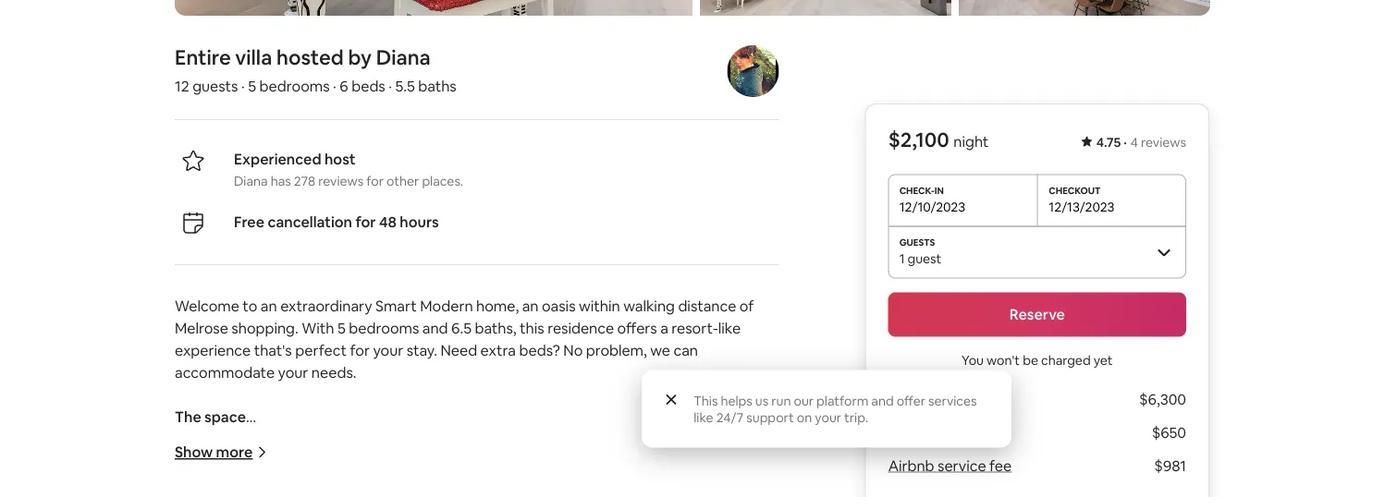 Task type: describe. For each thing, give the bounding box(es) containing it.
free cancellation for 48 hours
[[234, 213, 439, 232]]

and down show
[[175, 474, 200, 493]]

with
[[302, 319, 334, 338]]

278
[[294, 173, 316, 190]]

extraordinary
[[280, 297, 372, 316]]

seamlessly
[[589, 452, 662, 471]]

modern
[[420, 297, 473, 316]]

a right is at the bottom left of the page
[[335, 430, 343, 449]]

free
[[234, 213, 264, 232]]

this helps us run our platform and offer services like 24/7 support on your trip.
[[694, 393, 977, 426]]

your inside this helps us run our platform and offer services like 24/7 support on your trip.
[[815, 409, 841, 426]]

$6,300
[[1139, 390, 1186, 409]]

open
[[483, 452, 518, 471]]

0 vertical spatial your
[[373, 341, 403, 360]]

that's inside the master bedroom is a true haven, featuring a spacious private balcony and a luxurious master bath with a soothing soaking tub. the open floor plan seamlessly merges indoor and outdoor living, creating a space that's perfect for entertaining.
[[419, 474, 457, 493]]

bedroom
[[255, 430, 319, 449]]

3
[[946, 390, 954, 409]]

and up merges
[[673, 430, 698, 449]]

$2,100 night
[[888, 127, 989, 153]]

24/7
[[716, 409, 744, 426]]

haven,
[[378, 430, 422, 449]]

· right the guests
[[241, 77, 245, 96]]

0 vertical spatial master
[[204, 430, 252, 449]]

merges
[[665, 452, 717, 471]]

1 vertical spatial master
[[175, 452, 223, 471]]

nights
[[958, 390, 1000, 409]]

for inside experienced host diana has 278 reviews for other places.
[[366, 173, 384, 190]]

welcome to an extraordinary smart modern home, an oasis within walking distance of melrose shopping. with 5 bedrooms and 6.5 baths, this residence offers a resort-like experience that's perfect for your stay. need extra beds? no problem, we can accommodate your needs.
[[175, 297, 757, 382]]

tub.
[[423, 452, 450, 471]]

4.75 · 4 reviews
[[1096, 134, 1186, 151]]

$650
[[1152, 423, 1186, 442]]

2 an from the left
[[522, 297, 539, 316]]

platform
[[817, 393, 869, 409]]

this
[[520, 319, 544, 338]]

x
[[935, 390, 943, 409]]

of
[[740, 297, 754, 316]]

2 vertical spatial the
[[454, 452, 480, 471]]

and inside "welcome to an extraordinary smart modern home, an oasis within walking distance of melrose shopping. with 5 bedrooms and 6.5 baths, this residence offers a resort-like experience that's perfect for your stay. need extra beds? no problem, we can accommodate your needs."
[[422, 319, 448, 338]]

welcome
[[175, 297, 239, 316]]

run
[[771, 393, 791, 409]]

airbnb service fee
[[888, 457, 1012, 476]]

residence
[[548, 319, 614, 338]]

other
[[387, 173, 419, 190]]

featuring
[[426, 430, 488, 449]]

hours
[[400, 213, 439, 232]]

a up merges
[[701, 430, 709, 449]]

the for the space
[[175, 408, 201, 427]]

beds?
[[519, 341, 560, 360]]

trip.
[[844, 409, 868, 426]]

we
[[650, 341, 670, 360]]

soothing
[[305, 452, 365, 471]]

can
[[674, 341, 698, 360]]

floor
[[521, 452, 553, 471]]

bedrooms inside "welcome to an extraordinary smart modern home, an oasis within walking distance of melrose shopping. with 5 bedrooms and 6.5 baths, this residence offers a resort-like experience that's perfect for your stay. need extra beds? no problem, we can accommodate your needs."
[[349, 319, 419, 338]]

helps
[[721, 393, 752, 409]]

with
[[261, 452, 290, 471]]

cancellation
[[268, 213, 352, 232]]

6
[[340, 77, 348, 96]]

you
[[962, 352, 984, 368]]

the space
[[175, 408, 246, 427]]

for inside the master bedroom is a true haven, featuring a spacious private balcony and a luxurious master bath with a soothing soaking tub. the open floor plan seamlessly merges indoor and outdoor living, creating a space that's perfect for entertaining.
[[515, 474, 535, 493]]

plan
[[557, 452, 585, 471]]

5 inside entire villa hosted by diana 12 guests · 5 bedrooms · 6 beds · 5.5 baths
[[248, 77, 256, 96]]

baths
[[418, 77, 457, 96]]

experienced host diana has 278 reviews for other places.
[[234, 150, 463, 190]]

accommodate
[[175, 363, 275, 382]]

diana
[[234, 173, 268, 190]]

entire villa hosted by diana 12 guests · 5 bedrooms · 6 beds · 5.5 baths
[[175, 44, 457, 96]]

$981
[[1154, 457, 1186, 476]]

true
[[347, 430, 375, 449]]

for left the '48'
[[355, 213, 376, 232]]

outdoor
[[204, 474, 259, 493]]

show
[[175, 443, 213, 462]]

show more
[[175, 443, 253, 462]]

smart
[[375, 297, 417, 316]]

experienced
[[234, 150, 321, 169]]

1 an from the left
[[261, 297, 277, 316]]

6.5
[[451, 319, 472, 338]]

reserve
[[1009, 305, 1065, 324]]

spacious
[[502, 430, 562, 449]]

oasis
[[542, 297, 576, 316]]

to
[[243, 297, 257, 316]]

private
[[565, 430, 613, 449]]

our
[[794, 393, 814, 409]]

distance
[[678, 297, 736, 316]]

no
[[563, 341, 583, 360]]

a right with
[[294, 452, 302, 471]]

within
[[579, 297, 620, 316]]

price breakdown dialog
[[642, 370, 1012, 448]]



Task type: vqa. For each thing, say whether or not it's contained in the screenshot.
bottommost home
no



Task type: locate. For each thing, give the bounding box(es) containing it.
0 horizontal spatial space
[[204, 408, 246, 427]]

1 vertical spatial space
[[375, 474, 416, 493]]

0 vertical spatial $2,100
[[888, 127, 949, 153]]

airbnb
[[888, 457, 934, 476]]

host
[[325, 150, 356, 169]]

reserve button
[[888, 293, 1186, 337]]

the master bedroom is a true haven, featuring a spacious private balcony and a luxurious master bath with a soothing soaking tub. the open floor plan seamlessly merges indoor and outdoor living, creating a space that's perfect for entertaining.
[[175, 430, 776, 493]]

resort-
[[672, 319, 718, 338]]

perfect down with
[[295, 341, 347, 360]]

1 horizontal spatial reviews
[[1141, 134, 1186, 151]]

for
[[366, 173, 384, 190], [355, 213, 376, 232], [350, 341, 370, 360], [515, 474, 535, 493]]

4
[[1131, 134, 1138, 151]]

need
[[440, 341, 477, 360]]

your left needs.
[[278, 363, 308, 382]]

bedrooms
[[259, 77, 330, 96], [349, 319, 419, 338]]

0 horizontal spatial reviews
[[318, 173, 364, 190]]

entertaining.
[[538, 474, 625, 493]]

a up open
[[491, 430, 499, 449]]

service
[[938, 457, 986, 476]]

and inside this helps us run our platform and offer services like 24/7 support on your trip.
[[871, 393, 894, 409]]

0 vertical spatial perfect
[[295, 341, 347, 360]]

entire
[[175, 44, 231, 71]]

1 vertical spatial perfect
[[460, 474, 512, 493]]

$2,100 for $2,100 night
[[888, 127, 949, 153]]

for inside "welcome to an extraordinary smart modern home, an oasis within walking distance of melrose shopping. with 5 bedrooms and 6.5 baths, this residence offers a resort-like experience that's perfect for your stay. need extra beds? no problem, we can accommodate your needs."
[[350, 341, 370, 360]]

for down floor
[[515, 474, 535, 493]]

martel villa image 3 image
[[700, 0, 951, 16]]

reviews inside experienced host diana has 278 reviews for other places.
[[318, 173, 364, 190]]

0 horizontal spatial bedrooms
[[259, 77, 330, 96]]

5 inside "welcome to an extraordinary smart modern home, an oasis within walking distance of melrose shopping. with 5 bedrooms and 6.5 baths, this residence offers a resort-like experience that's perfect for your stay. need extra beds? no problem, we can accommodate your needs."
[[337, 319, 346, 338]]

$2,100 left night
[[888, 127, 949, 153]]

an
[[261, 297, 277, 316], [522, 297, 539, 316]]

soaking
[[368, 452, 420, 471]]

12/10/2023
[[899, 198, 965, 215]]

1 vertical spatial like
[[694, 409, 713, 426]]

an up this
[[522, 297, 539, 316]]

support
[[746, 409, 794, 426]]

offers
[[617, 319, 657, 338]]

perfect down open
[[460, 474, 512, 493]]

reviews
[[1141, 134, 1186, 151], [318, 173, 364, 190]]

villa
[[235, 44, 272, 71]]

1 horizontal spatial your
[[373, 341, 403, 360]]

hosted
[[276, 44, 344, 71]]

a
[[660, 319, 668, 338], [335, 430, 343, 449], [491, 430, 499, 449], [701, 430, 709, 449], [294, 452, 302, 471], [364, 474, 372, 493]]

1 horizontal spatial that's
[[419, 474, 457, 493]]

space up "show more" button
[[204, 408, 246, 427]]

like inside "welcome to an extraordinary smart modern home, an oasis within walking distance of melrose shopping. with 5 bedrooms and 6.5 baths, this residence offers a resort-like experience that's perfect for your stay. need extra beds? no problem, we can accommodate your needs."
[[718, 319, 741, 338]]

master up bath
[[204, 430, 252, 449]]

for left other
[[366, 173, 384, 190]]

more
[[216, 443, 253, 462]]

a down soaking
[[364, 474, 372, 493]]

living,
[[263, 474, 301, 493]]

$2,100 x 3 nights button
[[888, 390, 1000, 409]]

master up outdoor
[[175, 452, 223, 471]]

services
[[928, 393, 977, 409]]

beds
[[351, 77, 385, 96]]

1 vertical spatial that's
[[419, 474, 457, 493]]

needs.
[[311, 363, 357, 382]]

1 horizontal spatial 5
[[337, 319, 346, 338]]

like inside this helps us run our platform and offer services like 24/7 support on your trip.
[[694, 409, 713, 426]]

charged
[[1041, 352, 1091, 368]]

perfect inside "welcome to an extraordinary smart modern home, an oasis within walking distance of melrose shopping. with 5 bedrooms and 6.5 baths, this residence offers a resort-like experience that's perfect for your stay. need extra beds? no problem, we can accommodate your needs."
[[295, 341, 347, 360]]

0 horizontal spatial your
[[278, 363, 308, 382]]

show more button
[[175, 443, 268, 462]]

like left 24/7
[[694, 409, 713, 426]]

on
[[797, 409, 812, 426]]

stay.
[[407, 341, 437, 360]]

baths,
[[475, 319, 516, 338]]

0 vertical spatial bedrooms
[[259, 77, 330, 96]]

extra
[[480, 341, 516, 360]]

perfect inside the master bedroom is a true haven, featuring a spacious private balcony and a luxurious master bath with a soothing soaking tub. the open floor plan seamlessly merges indoor and outdoor living, creating a space that's perfect for entertaining.
[[460, 474, 512, 493]]

balcony
[[616, 430, 669, 449]]

space down soaking
[[375, 474, 416, 493]]

2 horizontal spatial your
[[815, 409, 841, 426]]

0 horizontal spatial perfect
[[295, 341, 347, 360]]

is
[[322, 430, 332, 449]]

airbnb service fee button
[[888, 457, 1012, 476]]

the down the featuring
[[454, 452, 480, 471]]

0 vertical spatial the
[[175, 408, 201, 427]]

0 horizontal spatial like
[[694, 409, 713, 426]]

reviews down host at the top left of page
[[318, 173, 364, 190]]

0 horizontal spatial an
[[261, 297, 277, 316]]

the
[[175, 408, 201, 427], [175, 430, 201, 449], [454, 452, 480, 471]]

night
[[954, 132, 989, 151]]

you won't be charged yet
[[962, 352, 1113, 368]]

$2,100 left x
[[888, 390, 932, 409]]

indoor
[[720, 452, 764, 471]]

problem,
[[586, 341, 647, 360]]

$2,100
[[888, 127, 949, 153], [888, 390, 932, 409]]

bedrooms down "smart"
[[349, 319, 419, 338]]

2 vertical spatial your
[[815, 409, 841, 426]]

by diana
[[348, 44, 431, 71]]

bath
[[226, 452, 258, 471]]

creating
[[304, 474, 361, 493]]

1 vertical spatial your
[[278, 363, 308, 382]]

fee
[[989, 457, 1012, 476]]

that's down tub.
[[419, 474, 457, 493]]

0 vertical spatial 5
[[248, 77, 256, 96]]

the down the space at left bottom
[[175, 430, 201, 449]]

1 vertical spatial bedrooms
[[349, 319, 419, 338]]

48
[[379, 213, 397, 232]]

won't
[[987, 352, 1020, 368]]

home,
[[476, 297, 519, 316]]

space inside the master bedroom is a true haven, featuring a spacious private balcony and a luxurious master bath with a soothing soaking tub. the open floor plan seamlessly merges indoor and outdoor living, creating a space that's perfect for entertaining.
[[375, 474, 416, 493]]

your
[[373, 341, 403, 360], [278, 363, 308, 382], [815, 409, 841, 426]]

$2,100 for $2,100 x 3 nights
[[888, 390, 932, 409]]

bedrooms inside entire villa hosted by diana 12 guests · 5 bedrooms · 6 beds · 5.5 baths
[[259, 77, 330, 96]]

1 horizontal spatial an
[[522, 297, 539, 316]]

12/13/2023
[[1049, 198, 1115, 215]]

that's
[[254, 341, 292, 360], [419, 474, 457, 493]]

and left offer
[[871, 393, 894, 409]]

your left "stay."
[[373, 341, 403, 360]]

1 horizontal spatial perfect
[[460, 474, 512, 493]]

be
[[1023, 352, 1038, 368]]

5 right with
[[337, 319, 346, 338]]

1 horizontal spatial space
[[375, 474, 416, 493]]

1 $2,100 from the top
[[888, 127, 949, 153]]

2 $2,100 from the top
[[888, 390, 932, 409]]

learn more about the host, diana. image
[[727, 46, 779, 98], [727, 46, 779, 98]]

an right the to
[[261, 297, 277, 316]]

that's down "shopping."
[[254, 341, 292, 360]]

your right on
[[815, 409, 841, 426]]

· left the 4
[[1124, 134, 1127, 151]]

martel villa image 1 image
[[175, 0, 693, 16]]

0 vertical spatial reviews
[[1141, 134, 1186, 151]]

0 vertical spatial space
[[204, 408, 246, 427]]

has
[[271, 173, 291, 190]]

and down the "modern"
[[422, 319, 448, 338]]

0 vertical spatial that's
[[254, 341, 292, 360]]

like
[[718, 319, 741, 338], [694, 409, 713, 426]]

melrose
[[175, 319, 228, 338]]

1 vertical spatial the
[[175, 430, 201, 449]]

that's inside "welcome to an extraordinary smart modern home, an oasis within walking distance of melrose shopping. with 5 bedrooms and 6.5 baths, this residence offers a resort-like experience that's perfect for your stay. need extra beds? no problem, we can accommodate your needs."
[[254, 341, 292, 360]]

0 horizontal spatial that's
[[254, 341, 292, 360]]

the for the master bedroom is a true haven, featuring a spacious private balcony and a luxurious master bath with a soothing soaking tub. the open floor plan seamlessly merges indoor and outdoor living, creating a space that's perfect for entertaining.
[[175, 430, 201, 449]]

12
[[175, 77, 189, 96]]

for up needs.
[[350, 341, 370, 360]]

this
[[694, 393, 718, 409]]

us
[[755, 393, 769, 409]]

reviews right the 4
[[1141, 134, 1186, 151]]

a inside "welcome to an extraordinary smart modern home, an oasis within walking distance of melrose shopping. with 5 bedrooms and 6.5 baths, this residence offers a resort-like experience that's perfect for your stay. need extra beds? no problem, we can accommodate your needs."
[[660, 319, 668, 338]]

like down of
[[718, 319, 741, 338]]

1 horizontal spatial bedrooms
[[349, 319, 419, 338]]

1 vertical spatial reviews
[[318, 173, 364, 190]]

1 vertical spatial $2,100
[[888, 390, 932, 409]]

a up we
[[660, 319, 668, 338]]

· left 6
[[333, 77, 336, 96]]

1 horizontal spatial like
[[718, 319, 741, 338]]

1 vertical spatial 5
[[337, 319, 346, 338]]

perfect
[[295, 341, 347, 360], [460, 474, 512, 493]]

bedrooms down hosted
[[259, 77, 330, 96]]

the up show
[[175, 408, 201, 427]]

offer
[[897, 393, 926, 409]]

· left 5.5
[[389, 77, 392, 96]]

shopping.
[[231, 319, 298, 338]]

0 vertical spatial like
[[718, 319, 741, 338]]

4.75
[[1096, 134, 1121, 151]]

0 horizontal spatial 5
[[248, 77, 256, 96]]

guests
[[192, 77, 238, 96]]

experience
[[175, 341, 251, 360]]

$2,100 x 3 nights
[[888, 390, 1000, 409]]

martel villa image 5 image
[[959, 0, 1210, 16]]

5 down villa at top left
[[248, 77, 256, 96]]



